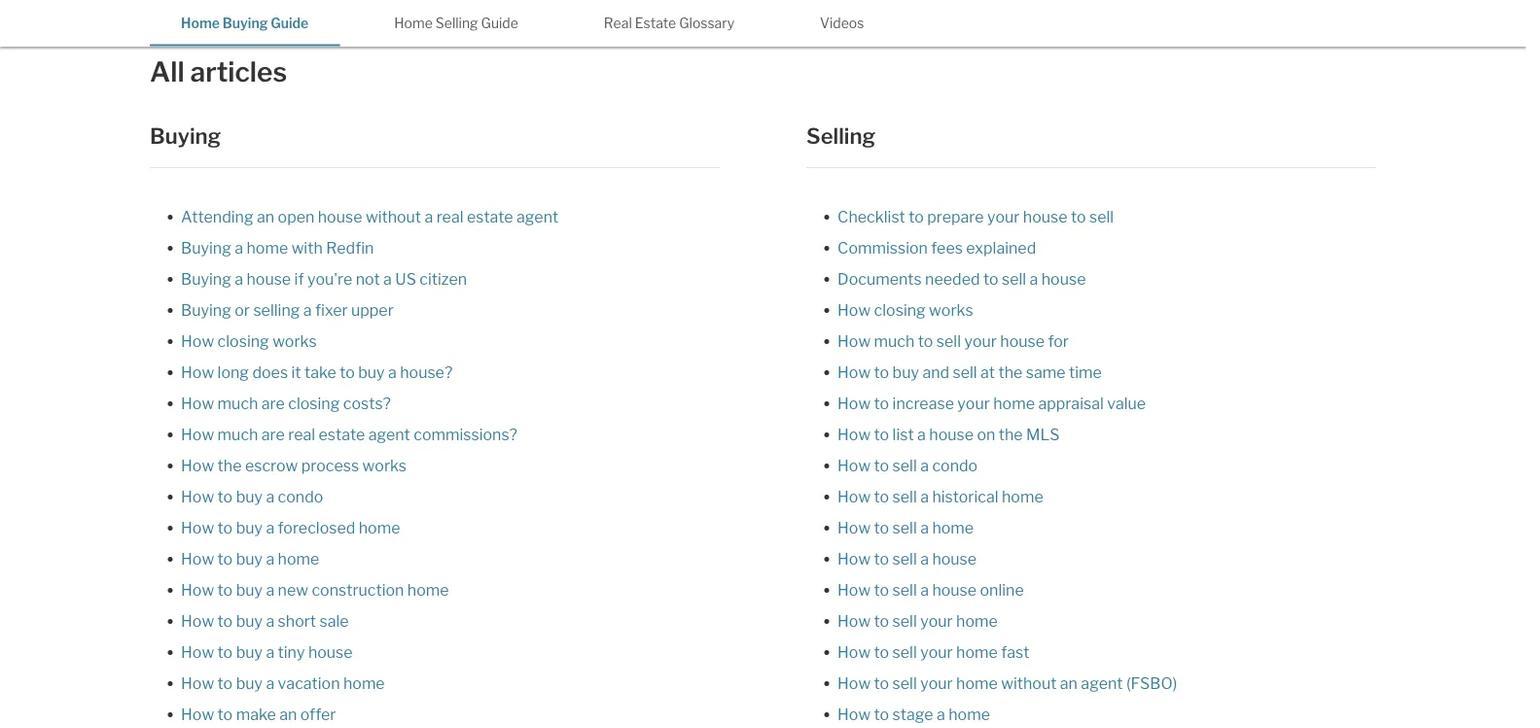 Task type: describe. For each thing, give the bounding box(es) containing it.
you're
[[307, 269, 352, 288]]

how for how to buy a tiny house link
[[181, 643, 214, 662]]

to for how to buy a short sale
[[218, 612, 233, 631]]

to for how to increase your home appraisal value
[[874, 394, 889, 413]]

much for sell
[[874, 332, 915, 351]]

how for how to buy a condo link
[[181, 487, 214, 506]]

how for how to buy a short sale link at the bottom of page
[[181, 612, 214, 631]]

a left short
[[266, 612, 274, 631]]

how for how to buy a new construction home link
[[181, 581, 214, 600]]

how to buy a home
[[181, 550, 319, 569]]

house up how to sell a house online "link"
[[932, 550, 977, 569]]

how the escrow process works
[[181, 456, 407, 475]]

buying a home with redfin link
[[181, 238, 374, 257]]

how to buy a condo link
[[181, 487, 323, 506]]

0 horizontal spatial closing
[[218, 332, 269, 351]]

how to buy a foreclosed home
[[181, 518, 400, 537]]

a up how to sell a historical home link
[[920, 456, 929, 475]]

home right foreclosed at the bottom of page
[[359, 518, 400, 537]]

home down historical
[[932, 518, 974, 537]]

a down escrow
[[266, 487, 274, 506]]

home left the fast
[[956, 643, 998, 662]]

how to buy a vacation home link
[[181, 674, 385, 693]]

needed
[[925, 269, 980, 288]]

how to increase your home appraisal value link
[[838, 394, 1146, 413]]

at
[[981, 363, 995, 382]]

how much to sell your house for link
[[838, 332, 1069, 351]]

escrow
[[245, 456, 298, 475]]

vacation
[[278, 674, 340, 693]]

how the escrow process works link
[[181, 456, 407, 475]]

attending an open house without a real estate agent link
[[181, 207, 559, 226]]

fixer
[[315, 301, 348, 320]]

condo for how to sell a condo
[[932, 456, 978, 475]]

buying for buying a house if you're not a us citizen
[[181, 269, 231, 288]]

how to buy a vacation home
[[181, 674, 385, 693]]

how to list a house on the mls
[[838, 425, 1060, 444]]

(fsbo)
[[1126, 674, 1177, 693]]

redfin
[[326, 238, 374, 257]]

mls
[[1026, 425, 1060, 444]]

to for how to buy and sell at the same time
[[874, 363, 889, 382]]

the for same
[[998, 363, 1023, 382]]

buy up costs?
[[358, 363, 385, 382]]

buying or selling a fixer upper link
[[181, 301, 394, 320]]

a down the attending at the left top of page
[[235, 238, 243, 257]]

buy for how to buy a vacation home
[[236, 674, 263, 693]]

how much to sell your house for
[[838, 332, 1069, 351]]

home down how to sell your home fast link
[[956, 674, 998, 693]]

us
[[395, 269, 416, 288]]

0 vertical spatial real
[[436, 207, 463, 226]]

home right historical
[[1002, 487, 1043, 506]]

1 horizontal spatial how closing works link
[[838, 301, 973, 320]]

to for how to sell a house online
[[874, 581, 889, 600]]

checklist to prepare your house to sell
[[838, 207, 1114, 226]]

buy for how to buy a tiny house
[[236, 643, 263, 662]]

condo for how to buy a condo
[[278, 487, 323, 506]]

upper
[[351, 301, 394, 320]]

a up citizen
[[425, 207, 433, 226]]

documents needed to sell a house link
[[838, 269, 1086, 288]]

how for how to sell a condo 'link'
[[838, 456, 871, 475]]

how to buy a condo
[[181, 487, 323, 506]]

on
[[977, 425, 995, 444]]

are for closing
[[261, 394, 285, 413]]

a down how to buy a tiny house
[[266, 674, 274, 693]]

how to sell a house online link
[[838, 581, 1024, 600]]

how to list a house on the mls link
[[838, 425, 1060, 444]]

videos link
[[789, 0, 895, 44]]

how for how to sell your home fast link
[[838, 643, 871, 662]]

buy for how to buy a short sale
[[236, 612, 263, 631]]

works for left how closing works link
[[272, 332, 317, 351]]

attending
[[181, 207, 253, 226]]

real
[[604, 15, 632, 32]]

1 horizontal spatial closing
[[288, 394, 340, 413]]

a left fixer
[[303, 301, 312, 320]]

not
[[356, 269, 380, 288]]

how for how to buy a vacation home 'link'
[[181, 674, 214, 693]]

commission fees explained
[[838, 238, 1036, 257]]

2 horizontal spatial closing
[[874, 301, 926, 320]]

tiny
[[278, 643, 305, 662]]

0 vertical spatial estate
[[467, 207, 513, 226]]

a down 'how to buy a condo'
[[266, 518, 274, 537]]

to for how to sell a home
[[874, 518, 889, 537]]

new
[[278, 581, 308, 600]]

all
[[150, 55, 184, 89]]

construction
[[312, 581, 404, 600]]

how long does it take to buy a house?
[[181, 363, 453, 382]]

to for how to sell your home fast
[[874, 643, 889, 662]]

home down the at at the right
[[993, 394, 1035, 413]]

a left house? at the bottom left of the page
[[388, 363, 397, 382]]

how to sell a condo link
[[838, 456, 978, 475]]

how to buy a tiny house
[[181, 643, 353, 662]]

time
[[1069, 363, 1102, 382]]

home left with
[[247, 238, 288, 257]]

buying a house if you're not a us citizen link
[[181, 269, 467, 288]]

to for how to buy a new construction home
[[218, 581, 233, 600]]

selling
[[253, 301, 300, 320]]

how much are real estate agent commissions?
[[181, 425, 517, 444]]

a down how to sell a condo
[[920, 487, 929, 506]]

0 vertical spatial without
[[366, 207, 421, 226]]

how for how to sell your home without an agent (fsbo) link
[[838, 674, 871, 693]]

much for real
[[218, 425, 258, 444]]

buying for buying or selling a fixer upper
[[181, 301, 231, 320]]

1 vertical spatial real
[[288, 425, 315, 444]]

how for how to sell your home link
[[838, 612, 871, 631]]

it
[[291, 363, 301, 382]]

your for appraisal
[[957, 394, 990, 413]]

home for home buying guide
[[181, 15, 220, 32]]

home buying guide
[[181, 15, 309, 32]]

how for how to buy a home link
[[181, 550, 214, 569]]

does
[[252, 363, 288, 382]]

house?
[[400, 363, 453, 382]]

how to buy and sell at the same time
[[838, 363, 1102, 382]]

how to sell your home link
[[838, 612, 998, 631]]

home selling guide link
[[363, 0, 549, 44]]

how to buy and sell at the same time link
[[838, 363, 1102, 382]]

home selling guide
[[394, 15, 518, 32]]

fees
[[931, 238, 963, 257]]

guide for home selling guide
[[481, 15, 518, 32]]

how to buy a home link
[[181, 550, 319, 569]]

historical
[[932, 487, 998, 506]]

how to buy a tiny house link
[[181, 643, 353, 662]]

home up new
[[278, 550, 319, 569]]

and
[[922, 363, 949, 382]]

buying for buying
[[150, 123, 221, 149]]

process
[[301, 456, 359, 475]]

short
[[278, 612, 316, 631]]

home down online
[[956, 612, 998, 631]]

0 horizontal spatial an
[[257, 207, 274, 226]]

2 vertical spatial the
[[218, 456, 242, 475]]

buy for how to buy a foreclosed home
[[236, 518, 263, 537]]

documents
[[838, 269, 922, 288]]

real estate glossary
[[604, 15, 734, 32]]

buy for how to buy a condo
[[236, 487, 263, 506]]

how to sell a house online
[[838, 581, 1024, 600]]

how to sell a condo
[[838, 456, 978, 475]]

to for how to buy a home
[[218, 550, 233, 569]]

are for real
[[261, 425, 285, 444]]

how for how long does it take to buy a house? link
[[181, 363, 214, 382]]

buying a home with redfin
[[181, 238, 374, 257]]

how to buy a foreclosed home link
[[181, 518, 400, 537]]

home buying guide link
[[150, 0, 340, 44]]

a up how to sell a house online "link"
[[920, 550, 929, 569]]

to for how to sell your home
[[874, 612, 889, 631]]

attending an open house without a real estate agent
[[181, 207, 559, 226]]

how closing works for the rightmost how closing works link
[[838, 301, 973, 320]]

a left new
[[266, 581, 274, 600]]

house left if
[[247, 269, 291, 288]]

how for how to buy and sell at the same time link
[[838, 363, 871, 382]]



Task type: vqa. For each thing, say whether or not it's contained in the screenshot.
are
yes



Task type: locate. For each thing, give the bounding box(es) containing it.
0 vertical spatial agent
[[517, 207, 559, 226]]

how to buy a short sale
[[181, 612, 349, 631]]

how for how much are closing costs? link
[[181, 394, 214, 413]]

home inside "home buying guide" link
[[181, 15, 220, 32]]

condo
[[932, 456, 978, 475], [278, 487, 323, 506]]

a down explained on the right top
[[1030, 269, 1038, 288]]

to for how to buy a tiny house
[[218, 643, 233, 662]]

2 home from the left
[[394, 15, 433, 32]]

1 vertical spatial how closing works
[[181, 332, 317, 351]]

0 vertical spatial much
[[874, 332, 915, 351]]

house
[[318, 207, 362, 226], [1023, 207, 1068, 226], [247, 269, 291, 288], [1041, 269, 1086, 288], [1000, 332, 1045, 351], [929, 425, 974, 444], [932, 550, 977, 569], [932, 581, 977, 600], [308, 643, 353, 662]]

how for how to list a house on the mls "link" on the right
[[838, 425, 871, 444]]

2 vertical spatial works
[[362, 456, 407, 475]]

agent
[[517, 207, 559, 226], [368, 425, 410, 444], [1081, 674, 1123, 693]]

are
[[261, 394, 285, 413], [261, 425, 285, 444]]

2 horizontal spatial works
[[929, 301, 973, 320]]

prepare
[[927, 207, 984, 226]]

1 are from the top
[[261, 394, 285, 413]]

buy down how to buy a home link
[[236, 581, 263, 600]]

0 vertical spatial are
[[261, 394, 285, 413]]

0 horizontal spatial how closing works
[[181, 332, 317, 351]]

a down how to buy a foreclosed home link
[[266, 550, 274, 569]]

take
[[304, 363, 336, 382]]

1 vertical spatial are
[[261, 425, 285, 444]]

1 vertical spatial selling
[[806, 123, 876, 149]]

2 horizontal spatial agent
[[1081, 674, 1123, 693]]

0 vertical spatial closing
[[874, 301, 926, 320]]

how for how much to sell your house for link at the right top of page
[[838, 332, 871, 351]]

how for how to sell a house link
[[838, 550, 871, 569]]

2 vertical spatial agent
[[1081, 674, 1123, 693]]

1 horizontal spatial without
[[1001, 674, 1057, 693]]

buy up how to buy a tiny house link
[[236, 612, 263, 631]]

how much are real estate agent commissions? link
[[181, 425, 517, 444]]

without down the fast
[[1001, 674, 1057, 693]]

1 vertical spatial the
[[999, 425, 1023, 444]]

buy for how to buy a home
[[236, 550, 263, 569]]

much for closing
[[218, 394, 258, 413]]

commissions?
[[414, 425, 517, 444]]

buy up how to buy a home link
[[236, 518, 263, 537]]

your for without
[[920, 674, 953, 693]]

guide for home buying guide
[[271, 15, 309, 32]]

1 horizontal spatial real
[[436, 207, 463, 226]]

appraisal
[[1038, 394, 1104, 413]]

real up how the escrow process works link
[[288, 425, 315, 444]]

how closing works link down documents
[[838, 301, 973, 320]]

how closing works
[[838, 301, 973, 320], [181, 332, 317, 351]]

buy
[[358, 363, 385, 382], [893, 363, 919, 382], [236, 487, 263, 506], [236, 518, 263, 537], [236, 550, 263, 569], [236, 581, 263, 600], [236, 612, 263, 631], [236, 643, 263, 662], [236, 674, 263, 693]]

long
[[218, 363, 249, 382]]

1 vertical spatial how closing works link
[[181, 332, 317, 351]]

0 horizontal spatial agent
[[368, 425, 410, 444]]

works
[[929, 301, 973, 320], [272, 332, 317, 351], [362, 456, 407, 475]]

house up 'for'
[[1041, 269, 1086, 288]]

0 horizontal spatial without
[[366, 207, 421, 226]]

to for checklist to prepare your house to sell
[[909, 207, 924, 226]]

house down sale
[[308, 643, 353, 662]]

a left tiny
[[266, 643, 274, 662]]

value
[[1107, 394, 1146, 413]]

1 horizontal spatial estate
[[467, 207, 513, 226]]

1 vertical spatial condo
[[278, 487, 323, 506]]

selling
[[436, 15, 478, 32], [806, 123, 876, 149]]

costs?
[[343, 394, 391, 413]]

how to buy a short sale link
[[181, 612, 349, 631]]

the right on
[[999, 425, 1023, 444]]

how to sell your home without an agent (fsbo) link
[[838, 674, 1177, 693]]

to for how to sell a condo
[[874, 456, 889, 475]]

1 horizontal spatial works
[[362, 456, 407, 475]]

to for how to list a house on the mls
[[874, 425, 889, 444]]

list
[[893, 425, 914, 444]]

works down how much are real estate agent commissions?
[[362, 456, 407, 475]]

sell
[[1089, 207, 1114, 226], [1002, 269, 1026, 288], [936, 332, 961, 351], [953, 363, 977, 382], [893, 456, 917, 475], [893, 487, 917, 506], [893, 518, 917, 537], [893, 550, 917, 569], [893, 581, 917, 600], [893, 612, 917, 631], [893, 643, 917, 662], [893, 674, 917, 693]]

1 vertical spatial agent
[[368, 425, 410, 444]]

much down long
[[218, 394, 258, 413]]

are down does
[[261, 394, 285, 413]]

2 vertical spatial much
[[218, 425, 258, 444]]

0 vertical spatial works
[[929, 301, 973, 320]]

1 guide from the left
[[271, 15, 309, 32]]

how closing works link
[[838, 301, 973, 320], [181, 332, 317, 351]]

1 vertical spatial without
[[1001, 674, 1057, 693]]

home right "construction"
[[407, 581, 449, 600]]

or
[[235, 301, 250, 320]]

how for the how to increase your home appraisal value link
[[838, 394, 871, 413]]

a right list
[[917, 425, 926, 444]]

1 vertical spatial an
[[1060, 674, 1078, 693]]

for
[[1048, 332, 1069, 351]]

1 horizontal spatial how closing works
[[838, 301, 973, 320]]

how to sell your home fast
[[838, 643, 1030, 662]]

condo down how to list a house on the mls "link" on the right
[[932, 456, 978, 475]]

how for 'how much are real estate agent commissions?' link
[[181, 425, 214, 444]]

how closing works link down or
[[181, 332, 317, 351]]

1 horizontal spatial home
[[394, 15, 433, 32]]

0 vertical spatial an
[[257, 207, 274, 226]]

how for how to sell a home link
[[838, 518, 871, 537]]

home for home selling guide
[[394, 15, 433, 32]]

guide inside "home buying guide" link
[[271, 15, 309, 32]]

explained
[[966, 238, 1036, 257]]

buying
[[223, 15, 268, 32], [150, 123, 221, 149], [181, 238, 231, 257], [181, 269, 231, 288], [181, 301, 231, 320]]

to
[[909, 207, 924, 226], [1071, 207, 1086, 226], [983, 269, 998, 288], [918, 332, 933, 351], [340, 363, 355, 382], [874, 363, 889, 382], [874, 394, 889, 413], [874, 425, 889, 444], [874, 456, 889, 475], [218, 487, 233, 506], [874, 487, 889, 506], [218, 518, 233, 537], [874, 518, 889, 537], [218, 550, 233, 569], [874, 550, 889, 569], [218, 581, 233, 600], [874, 581, 889, 600], [218, 612, 233, 631], [874, 612, 889, 631], [218, 643, 233, 662], [874, 643, 889, 662], [218, 674, 233, 693], [874, 674, 889, 693]]

how to sell a home link
[[838, 518, 974, 537]]

house left 'for'
[[1000, 332, 1045, 351]]

buying a house if you're not a us citizen
[[181, 269, 467, 288]]

the up 'how to buy a condo'
[[218, 456, 242, 475]]

real estate glossary link
[[573, 0, 766, 44]]

documents needed to sell a house
[[838, 269, 1086, 288]]

closing down documents
[[874, 301, 926, 320]]

open
[[278, 207, 314, 226]]

foreclosed
[[278, 518, 355, 537]]

to for how to sell a historical home
[[874, 487, 889, 506]]

without up redfin
[[366, 207, 421, 226]]

0 horizontal spatial condo
[[278, 487, 323, 506]]

how for how to sell a house online "link"
[[838, 581, 871, 600]]

home inside the home selling guide link
[[394, 15, 433, 32]]

your up explained on the right top
[[987, 207, 1020, 226]]

buy left and
[[893, 363, 919, 382]]

how closing works down or
[[181, 332, 317, 351]]

a left us
[[383, 269, 392, 288]]

your for fast
[[920, 643, 953, 662]]

buy down escrow
[[236, 487, 263, 506]]

videos
[[820, 15, 864, 32]]

a down how to sell a historical home
[[920, 518, 929, 537]]

a up how to sell your home link
[[920, 581, 929, 600]]

how to buy a new construction home
[[181, 581, 449, 600]]

how much are closing costs? link
[[181, 394, 391, 413]]

online
[[980, 581, 1024, 600]]

works for the rightmost how closing works link
[[929, 301, 973, 320]]

2 vertical spatial closing
[[288, 394, 340, 413]]

an left the (fsbo)
[[1060, 674, 1078, 693]]

a up or
[[235, 269, 243, 288]]

buy down how to buy a short sale link at the bottom of page
[[236, 643, 263, 662]]

house left online
[[932, 581, 977, 600]]

how for how to sell a historical home link
[[838, 487, 871, 506]]

to for how to sell your home without an agent (fsbo)
[[874, 674, 889, 693]]

house left on
[[929, 425, 974, 444]]

1 horizontal spatial condo
[[932, 456, 978, 475]]

buying for buying a home with redfin
[[181, 238, 231, 257]]

estate
[[467, 207, 513, 226], [319, 425, 365, 444]]

your down how to buy and sell at the same time
[[957, 394, 990, 413]]

1 horizontal spatial selling
[[806, 123, 876, 149]]

home right vacation
[[343, 674, 385, 693]]

to for how to buy a condo
[[218, 487, 233, 506]]

checklist to prepare your house to sell link
[[838, 207, 1114, 226]]

commission fees explained link
[[838, 238, 1036, 257]]

sale
[[320, 612, 349, 631]]

are up escrow
[[261, 425, 285, 444]]

how to sell a historical home link
[[838, 487, 1043, 506]]

buy for how to buy and sell at the same time
[[893, 363, 919, 382]]

0 vertical spatial the
[[998, 363, 1023, 382]]

much
[[874, 332, 915, 351], [218, 394, 258, 413], [218, 425, 258, 444]]

commission
[[838, 238, 928, 257]]

guide inside the home selling guide link
[[481, 15, 518, 32]]

condo down how the escrow process works link
[[278, 487, 323, 506]]

0 horizontal spatial estate
[[319, 425, 365, 444]]

1 horizontal spatial guide
[[481, 15, 518, 32]]

house up explained on the right top
[[1023, 207, 1068, 226]]

articles
[[190, 55, 287, 89]]

your down how to sell your home link
[[920, 643, 953, 662]]

how to increase your home appraisal value
[[838, 394, 1146, 413]]

your for to
[[987, 207, 1020, 226]]

with
[[291, 238, 323, 257]]

closing
[[874, 301, 926, 320], [218, 332, 269, 351], [288, 394, 340, 413]]

1 vertical spatial much
[[218, 394, 258, 413]]

how to sell your home without an agent (fsbo)
[[838, 674, 1177, 693]]

how closing works for left how closing works link
[[181, 332, 317, 351]]

1 horizontal spatial an
[[1060, 674, 1078, 693]]

an left open
[[257, 207, 274, 226]]

the right the at at the right
[[998, 363, 1023, 382]]

much up escrow
[[218, 425, 258, 444]]

how to sell a house link
[[838, 550, 977, 569]]

fast
[[1001, 643, 1030, 662]]

how closing works down documents
[[838, 301, 973, 320]]

0 vertical spatial how closing works
[[838, 301, 973, 320]]

buy down how to buy a foreclosed home link
[[236, 550, 263, 569]]

1 vertical spatial closing
[[218, 332, 269, 351]]

real up citizen
[[436, 207, 463, 226]]

1 home from the left
[[181, 15, 220, 32]]

to for how to buy a vacation home
[[218, 674, 233, 693]]

house up redfin
[[318, 207, 362, 226]]

all articles
[[150, 55, 287, 89]]

0 vertical spatial how closing works link
[[838, 301, 973, 320]]

1 horizontal spatial agent
[[517, 207, 559, 226]]

0 horizontal spatial how closing works link
[[181, 332, 317, 351]]

real
[[436, 207, 463, 226], [288, 425, 315, 444]]

guide
[[271, 15, 309, 32], [481, 15, 518, 32]]

buy for how to buy a new construction home
[[236, 581, 263, 600]]

0 horizontal spatial guide
[[271, 15, 309, 32]]

2 guide from the left
[[481, 15, 518, 32]]

0 horizontal spatial selling
[[436, 15, 478, 32]]

how to sell a house
[[838, 550, 977, 569]]

0 vertical spatial condo
[[932, 456, 978, 475]]

works down the needed
[[929, 301, 973, 320]]

increase
[[893, 394, 954, 413]]

the for mls
[[999, 425, 1023, 444]]

much down documents
[[874, 332, 915, 351]]

0 horizontal spatial home
[[181, 15, 220, 32]]

0 vertical spatial selling
[[436, 15, 478, 32]]

how for how the escrow process works link
[[181, 456, 214, 475]]

your up how to sell your home fast link
[[920, 612, 953, 631]]

closing down how long does it take to buy a house? link
[[288, 394, 340, 413]]

1 vertical spatial estate
[[319, 425, 365, 444]]

your down "how to sell your home fast"
[[920, 674, 953, 693]]

estate up process
[[319, 425, 365, 444]]

works up it
[[272, 332, 317, 351]]

buy down how to buy a tiny house
[[236, 674, 263, 693]]

1 vertical spatial works
[[272, 332, 317, 351]]

to for how to buy a foreclosed home
[[218, 518, 233, 537]]

closing down or
[[218, 332, 269, 351]]

0 horizontal spatial works
[[272, 332, 317, 351]]

a
[[425, 207, 433, 226], [235, 238, 243, 257], [235, 269, 243, 288], [383, 269, 392, 288], [1030, 269, 1038, 288], [303, 301, 312, 320], [388, 363, 397, 382], [917, 425, 926, 444], [920, 456, 929, 475], [266, 487, 274, 506], [920, 487, 929, 506], [266, 518, 274, 537], [920, 518, 929, 537], [266, 550, 274, 569], [920, 550, 929, 569], [266, 581, 274, 600], [920, 581, 929, 600], [266, 612, 274, 631], [266, 643, 274, 662], [266, 674, 274, 693]]

2 are from the top
[[261, 425, 285, 444]]

0 horizontal spatial real
[[288, 425, 315, 444]]

how for how to buy a foreclosed home link
[[181, 518, 214, 537]]

to for how to sell a house
[[874, 550, 889, 569]]

your up the at at the right
[[964, 332, 997, 351]]

estate up citizen
[[467, 207, 513, 226]]

same
[[1026, 363, 1066, 382]]

checklist
[[838, 207, 905, 226]]

how to sell a home
[[838, 518, 974, 537]]



